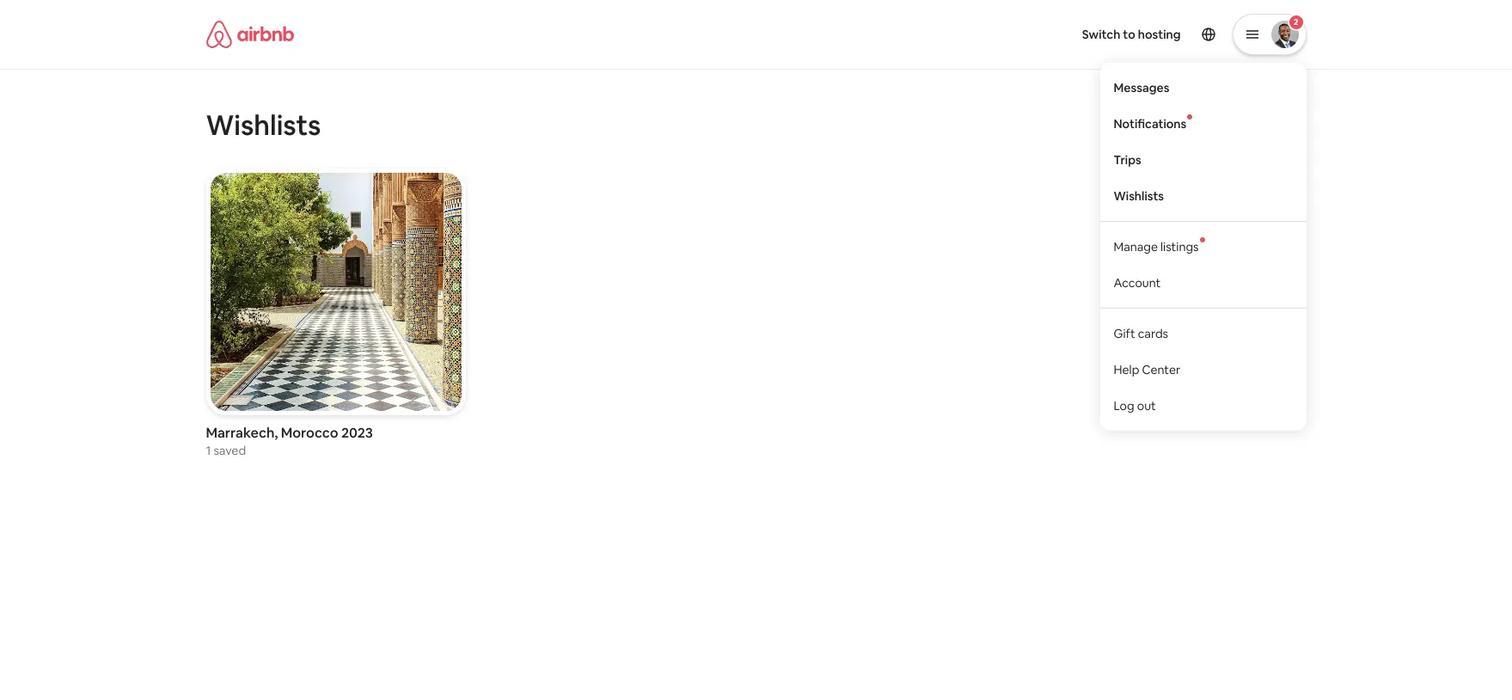 Task type: describe. For each thing, give the bounding box(es) containing it.
manage listings
[[1114, 239, 1199, 254]]

help center
[[1114, 362, 1181, 377]]

marrakech, morocco 2023 1 saved
[[206, 424, 373, 459]]

saved
[[214, 443, 246, 459]]

notifications
[[1114, 116, 1187, 131]]

switch to hosting
[[1083, 27, 1181, 42]]

morocco
[[281, 424, 338, 442]]

manage
[[1114, 239, 1158, 254]]

marrakech,
[[206, 424, 278, 442]]

hosting
[[1138, 27, 1181, 42]]

trips
[[1114, 152, 1142, 167]]

log
[[1114, 398, 1135, 413]]

switch
[[1083, 27, 1121, 42]]

notifications link
[[1100, 105, 1307, 142]]

has notifications image
[[1200, 237, 1205, 242]]

log out button
[[1100, 388, 1307, 424]]

help
[[1114, 362, 1140, 377]]

messages
[[1114, 80, 1170, 95]]

trips link
[[1100, 142, 1307, 178]]

wishlists link
[[1100, 178, 1307, 214]]

account link
[[1100, 265, 1307, 301]]



Task type: vqa. For each thing, say whether or not it's contained in the screenshot.
Add to wishlist: Sanford, Maine icon
no



Task type: locate. For each thing, give the bounding box(es) containing it.
0 horizontal spatial wishlists
[[206, 108, 321, 143]]

0 vertical spatial wishlists
[[206, 108, 321, 143]]

switch to hosting link
[[1072, 16, 1192, 52]]

1 vertical spatial wishlists
[[1114, 188, 1165, 203]]

2 button
[[1233, 14, 1307, 55]]

messages link
[[1100, 69, 1307, 105]]

out
[[1138, 398, 1157, 413]]

1 horizontal spatial wishlists
[[1114, 188, 1165, 203]]

to
[[1123, 27, 1136, 42]]

profile element
[[777, 0, 1307, 431]]

account
[[1114, 275, 1161, 290]]

manage listings link
[[1100, 228, 1307, 265]]

2023
[[341, 424, 373, 442]]

log out
[[1114, 398, 1157, 413]]

gift cards
[[1114, 326, 1169, 341]]

help center link
[[1100, 351, 1307, 388]]

wishlists
[[206, 108, 321, 143], [1114, 188, 1165, 203]]

has notifications image
[[1188, 114, 1193, 119]]

1
[[206, 443, 211, 459]]

listings
[[1161, 239, 1199, 254]]

wishlists inside profile element
[[1114, 188, 1165, 203]]

gift
[[1114, 326, 1136, 341]]

center
[[1142, 362, 1181, 377]]

gift cards link
[[1100, 315, 1307, 351]]

2
[[1294, 16, 1299, 28]]

cards
[[1138, 326, 1169, 341]]



